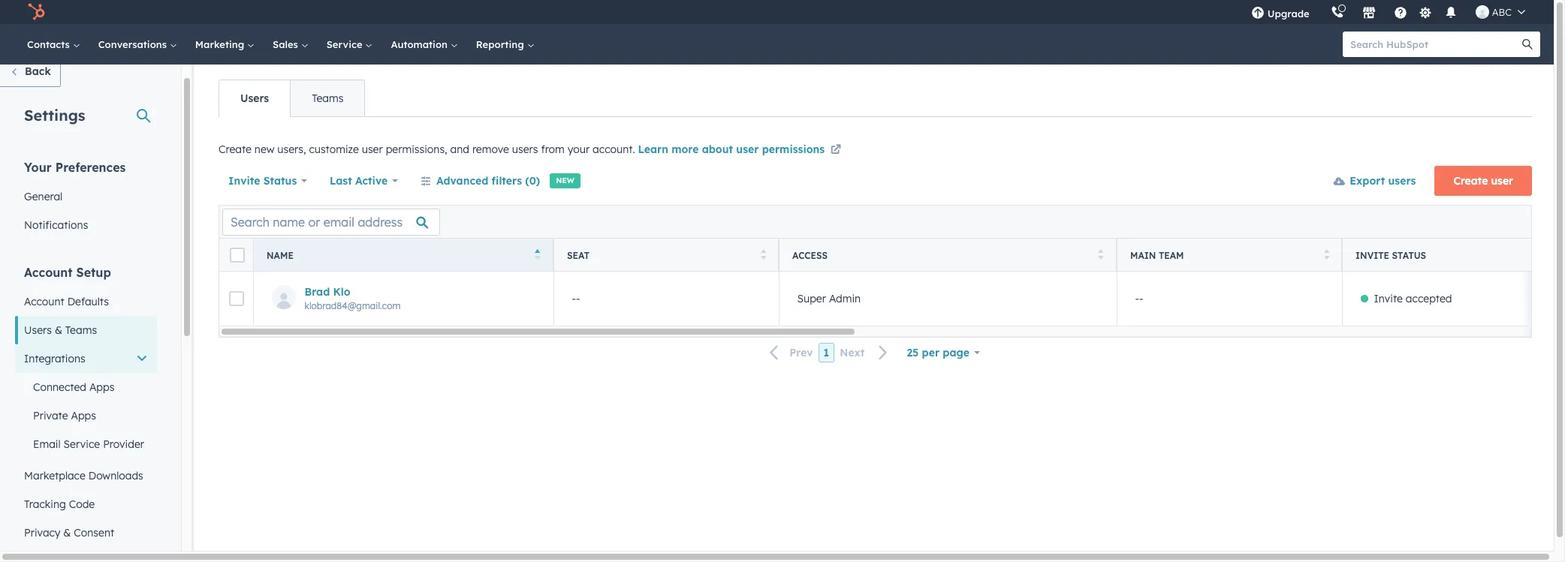 Task type: describe. For each thing, give the bounding box(es) containing it.
private apps link
[[15, 402, 157, 430]]

privacy & consent link
[[15, 519, 157, 548]]

create user button
[[1435, 166, 1532, 196]]

calling icon image
[[1331, 6, 1344, 20]]

and
[[450, 143, 469, 156]]

25 per page button
[[897, 338, 990, 368]]

teams inside navigation
[[312, 92, 344, 105]]

teams inside account setup element
[[65, 324, 97, 337]]

email service provider link
[[15, 430, 157, 459]]

email service provider
[[33, 438, 144, 451]]

code
[[69, 498, 95, 512]]

integrations
[[24, 352, 85, 366]]

1
[[824, 346, 829, 360]]

connected apps
[[33, 381, 115, 394]]

brad klo klobrad84@gmail.com
[[305, 285, 401, 311]]

page
[[943, 346, 970, 360]]

marketplaces button
[[1353, 0, 1385, 24]]

klobrad84@gmail.com
[[305, 300, 401, 311]]

marketplace
[[24, 469, 86, 483]]

tracking code link
[[15, 490, 157, 519]]

sales link
[[264, 24, 317, 65]]

0 vertical spatial service
[[327, 38, 365, 50]]

abc button
[[1467, 0, 1535, 24]]

search image
[[1523, 39, 1533, 50]]

0 horizontal spatial user
[[362, 143, 383, 156]]

press to sort. image for seat
[[761, 249, 766, 260]]

link opens in a new window image
[[831, 142, 841, 160]]

brad klo link
[[305, 285, 538, 299]]

your
[[24, 160, 52, 175]]

users,
[[277, 143, 306, 156]]

settings link
[[1416, 4, 1435, 20]]

new
[[556, 176, 574, 186]]

marketing link
[[186, 24, 264, 65]]

create user
[[1454, 174, 1514, 188]]

private
[[33, 409, 68, 423]]

about
[[702, 143, 733, 156]]

back
[[25, 65, 51, 78]]

invite status inside popup button
[[228, 174, 297, 188]]

sales
[[273, 38, 301, 50]]

apps for connected apps
[[89, 381, 115, 394]]

consent
[[74, 527, 114, 540]]

connected
[[33, 381, 86, 394]]

3 - from the left
[[1135, 292, 1139, 306]]

1 vertical spatial status
[[1392, 250, 1426, 261]]

downloads
[[88, 469, 143, 483]]

accepted
[[1406, 292, 1452, 306]]

1 vertical spatial invite
[[1356, 250, 1390, 261]]

4 - from the left
[[1139, 292, 1144, 306]]

back link
[[0, 57, 61, 87]]

export
[[1350, 174, 1385, 188]]

last active button
[[329, 166, 399, 196]]

1 button
[[818, 343, 835, 363]]

setup
[[76, 265, 111, 280]]

connected apps link
[[15, 373, 157, 402]]

help image
[[1394, 7, 1407, 20]]

help button
[[1388, 0, 1413, 24]]

settings
[[24, 106, 85, 125]]

users & teams link
[[15, 316, 157, 345]]

customize
[[309, 143, 359, 156]]

main
[[1130, 250, 1156, 261]]

notifications link
[[15, 211, 157, 240]]

press to sort. image
[[1098, 249, 1104, 260]]

prev
[[790, 346, 813, 360]]

users for users & teams
[[24, 324, 52, 337]]

general
[[24, 190, 63, 204]]

your preferences element
[[15, 159, 157, 240]]

create for create user
[[1454, 174, 1488, 188]]

0 vertical spatial users
[[512, 143, 538, 156]]

ascending sort. press to sort descending. element
[[535, 249, 541, 262]]

automation
[[391, 38, 450, 50]]

marketplace downloads link
[[15, 462, 157, 490]]

advanced
[[436, 174, 488, 188]]

marketing
[[195, 38, 247, 50]]

general link
[[15, 183, 157, 211]]

1 - from the left
[[572, 292, 576, 306]]

users for users
[[240, 92, 269, 105]]

team
[[1159, 250, 1184, 261]]

notifications
[[24, 219, 88, 232]]

service inside account setup element
[[63, 438, 100, 451]]

admin
[[829, 292, 861, 306]]

upgrade
[[1268, 8, 1310, 20]]

remove
[[472, 143, 509, 156]]

contacts link
[[18, 24, 89, 65]]

per
[[922, 346, 940, 360]]

create for create new users, customize user permissions, and remove users from your account.
[[219, 143, 252, 156]]

next button
[[835, 343, 897, 363]]



Task type: locate. For each thing, give the bounding box(es) containing it.
upgrade image
[[1251, 7, 1265, 20]]

integrations button
[[15, 345, 157, 373]]

1 horizontal spatial invite status
[[1356, 250, 1426, 261]]

navigation
[[219, 80, 365, 117]]

export users button
[[1324, 166, 1426, 196]]

2 -- from the left
[[1135, 292, 1144, 306]]

25
[[907, 346, 919, 360]]

menu item
[[1320, 0, 1323, 24]]

users inside account setup element
[[24, 324, 52, 337]]

tracking
[[24, 498, 66, 512]]

teams
[[312, 92, 344, 105], [65, 324, 97, 337]]

0 horizontal spatial create
[[219, 143, 252, 156]]

1 press to sort. image from the left
[[761, 249, 766, 260]]

&
[[55, 324, 62, 337], [63, 527, 71, 540]]

0 vertical spatial invite status
[[228, 174, 297, 188]]

press to sort. element for access
[[1098, 249, 1104, 262]]

super admin
[[797, 292, 861, 306]]

1 horizontal spatial press to sort. element
[[1098, 249, 1104, 262]]

active
[[355, 174, 388, 188]]

next
[[840, 346, 865, 360]]

service down private apps link
[[63, 438, 100, 451]]

account setup
[[24, 265, 111, 280]]

& inside "link"
[[63, 527, 71, 540]]

super
[[797, 292, 826, 306]]

status inside popup button
[[263, 174, 297, 188]]

1 vertical spatial teams
[[65, 324, 97, 337]]

account for account setup
[[24, 265, 73, 280]]

private apps
[[33, 409, 96, 423]]

marketplace downloads
[[24, 469, 143, 483]]

2 horizontal spatial user
[[1491, 174, 1514, 188]]

preferences
[[55, 160, 126, 175]]

contacts
[[27, 38, 73, 50]]

apps down connected apps link
[[71, 409, 96, 423]]

users right export
[[1388, 174, 1416, 188]]

prev button
[[761, 343, 818, 363]]

invite accepted
[[1374, 292, 1452, 306]]

your
[[568, 143, 590, 156]]

press to sort. element for seat
[[761, 249, 766, 262]]

main team
[[1130, 250, 1184, 261]]

users
[[240, 92, 269, 105], [24, 324, 52, 337]]

0 horizontal spatial teams
[[65, 324, 97, 337]]

invite inside invite status popup button
[[228, 174, 260, 188]]

1 horizontal spatial press to sort. image
[[1324, 249, 1330, 260]]

1 vertical spatial account
[[24, 295, 64, 309]]

0 horizontal spatial service
[[63, 438, 100, 451]]

invite status down new
[[228, 174, 297, 188]]

2 press to sort. image from the left
[[1324, 249, 1330, 260]]

create
[[219, 143, 252, 156], [1454, 174, 1488, 188]]

name
[[267, 250, 294, 261]]

invite up invite accepted
[[1356, 250, 1390, 261]]

& up integrations
[[55, 324, 62, 337]]

2 press to sort. element from the left
[[1098, 249, 1104, 262]]

press to sort. image
[[761, 249, 766, 260], [1324, 249, 1330, 260]]

export users
[[1350, 174, 1416, 188]]

permissions
[[762, 143, 825, 156]]

marketplaces image
[[1362, 7, 1376, 20]]

tracking code
[[24, 498, 95, 512]]

0 vertical spatial account
[[24, 265, 73, 280]]

invite down new
[[228, 174, 260, 188]]

press to sort. element
[[761, 249, 766, 262], [1098, 249, 1104, 262], [1324, 249, 1330, 262]]

status up invite accepted
[[1392, 250, 1426, 261]]

account for account defaults
[[24, 295, 64, 309]]

-- down main
[[1135, 292, 1144, 306]]

notifications button
[[1438, 0, 1464, 24]]

your preferences
[[24, 160, 126, 175]]

service
[[327, 38, 365, 50], [63, 438, 100, 451]]

user inside button
[[1491, 174, 1514, 188]]

last active
[[330, 174, 388, 188]]

settings image
[[1419, 6, 1433, 20]]

press to sort. element for main team
[[1324, 249, 1330, 262]]

teams up customize in the left of the page
[[312, 92, 344, 105]]

25 per page
[[907, 346, 970, 360]]

filters
[[492, 174, 522, 188]]

navigation containing users
[[219, 80, 365, 117]]

link opens in a new window image
[[831, 145, 841, 156]]

invite status up invite accepted
[[1356, 250, 1426, 261]]

0 vertical spatial users
[[240, 92, 269, 105]]

advanced filters (0)
[[436, 174, 540, 188]]

account.
[[593, 143, 635, 156]]

1 vertical spatial users
[[24, 324, 52, 337]]

(0)
[[525, 174, 540, 188]]

-
[[572, 292, 576, 306], [576, 292, 580, 306], [1135, 292, 1139, 306], [1139, 292, 1144, 306]]

access
[[792, 250, 828, 261]]

& right privacy on the left bottom of page
[[63, 527, 71, 540]]

account defaults link
[[15, 288, 157, 316]]

0 vertical spatial create
[[219, 143, 252, 156]]

1 horizontal spatial &
[[63, 527, 71, 540]]

hubspot image
[[27, 3, 45, 21]]

1 vertical spatial create
[[1454, 174, 1488, 188]]

users inside button
[[1388, 174, 1416, 188]]

0 vertical spatial teams
[[312, 92, 344, 105]]

1 horizontal spatial user
[[736, 143, 759, 156]]

menu containing abc
[[1241, 0, 1536, 24]]

invite left accepted
[[1374, 292, 1403, 306]]

0 horizontal spatial press to sort. element
[[761, 249, 766, 262]]

2 account from the top
[[24, 295, 64, 309]]

1 horizontal spatial service
[[327, 38, 365, 50]]

account setup element
[[15, 264, 157, 563]]

users inside navigation
[[240, 92, 269, 105]]

automation link
[[382, 24, 467, 65]]

service right sales link
[[327, 38, 365, 50]]

reporting
[[476, 38, 527, 50]]

klo
[[333, 285, 350, 299]]

0 vertical spatial &
[[55, 324, 62, 337]]

invite status button
[[228, 166, 308, 196]]

provider
[[103, 438, 144, 451]]

1 account from the top
[[24, 265, 73, 280]]

Search name or email address search field
[[222, 208, 440, 235]]

permissions,
[[386, 143, 447, 156]]

1 horizontal spatial users
[[1388, 174, 1416, 188]]

0 horizontal spatial press to sort. image
[[761, 249, 766, 260]]

1 horizontal spatial --
[[1135, 292, 1144, 306]]

1 horizontal spatial status
[[1392, 250, 1426, 261]]

conversations
[[98, 38, 170, 50]]

conversations link
[[89, 24, 186, 65]]

3 press to sort. element from the left
[[1324, 249, 1330, 262]]

1 vertical spatial &
[[63, 527, 71, 540]]

--
[[572, 292, 580, 306], [1135, 292, 1144, 306]]

create inside button
[[1454, 174, 1488, 188]]

teams down account defaults link
[[65, 324, 97, 337]]

1 press to sort. element from the left
[[761, 249, 766, 262]]

& for users
[[55, 324, 62, 337]]

create new users, customize user permissions, and remove users from your account.
[[219, 143, 638, 156]]

users & teams
[[24, 324, 97, 337]]

users link
[[219, 80, 290, 116]]

email
[[33, 438, 61, 451]]

seat
[[567, 250, 590, 261]]

0 horizontal spatial users
[[24, 324, 52, 337]]

calling icon button
[[1325, 2, 1350, 22]]

brad klo image
[[1476, 5, 1489, 19]]

0 horizontal spatial --
[[572, 292, 580, 306]]

1 vertical spatial invite status
[[1356, 250, 1426, 261]]

invite status
[[228, 174, 297, 188], [1356, 250, 1426, 261]]

0 vertical spatial invite
[[228, 174, 260, 188]]

pagination navigation
[[761, 343, 897, 363]]

last
[[330, 174, 352, 188]]

notifications image
[[1444, 7, 1458, 20]]

users up integrations
[[24, 324, 52, 337]]

users
[[512, 143, 538, 156], [1388, 174, 1416, 188]]

from
[[541, 143, 565, 156]]

account
[[24, 265, 73, 280], [24, 295, 64, 309]]

menu
[[1241, 0, 1536, 24]]

apps down "integrations" button on the left bottom
[[89, 381, 115, 394]]

learn
[[638, 143, 668, 156]]

users up new
[[240, 92, 269, 105]]

users left from
[[512, 143, 538, 156]]

2 - from the left
[[576, 292, 580, 306]]

account up users & teams
[[24, 295, 64, 309]]

teams link
[[290, 80, 365, 116]]

status down users,
[[263, 174, 297, 188]]

2 vertical spatial invite
[[1374, 292, 1403, 306]]

hubspot link
[[18, 3, 56, 21]]

0 horizontal spatial &
[[55, 324, 62, 337]]

1 horizontal spatial teams
[[312, 92, 344, 105]]

0 vertical spatial status
[[263, 174, 297, 188]]

1 horizontal spatial users
[[240, 92, 269, 105]]

account defaults
[[24, 295, 109, 309]]

0 horizontal spatial users
[[512, 143, 538, 156]]

-- down seat
[[572, 292, 580, 306]]

press to sort. image for main team
[[1324, 249, 1330, 260]]

0 horizontal spatial invite status
[[228, 174, 297, 188]]

1 vertical spatial service
[[63, 438, 100, 451]]

account up account defaults
[[24, 265, 73, 280]]

& for privacy
[[63, 527, 71, 540]]

learn more about user permissions link
[[638, 142, 844, 160]]

more
[[672, 143, 699, 156]]

0 horizontal spatial status
[[263, 174, 297, 188]]

apps for private apps
[[71, 409, 96, 423]]

1 -- from the left
[[572, 292, 580, 306]]

1 vertical spatial apps
[[71, 409, 96, 423]]

Search HubSpot search field
[[1343, 32, 1527, 57]]

advanced filters (0) button
[[411, 166, 550, 196]]

2 horizontal spatial press to sort. element
[[1324, 249, 1330, 262]]

defaults
[[67, 295, 109, 309]]

1 vertical spatial users
[[1388, 174, 1416, 188]]

search button
[[1515, 32, 1541, 57]]

0 vertical spatial apps
[[89, 381, 115, 394]]

user
[[362, 143, 383, 156], [736, 143, 759, 156], [1491, 174, 1514, 188]]

ascending sort. press to sort descending. image
[[535, 249, 541, 260]]

1 horizontal spatial create
[[1454, 174, 1488, 188]]



Task type: vqa. For each thing, say whether or not it's contained in the screenshot.
the & to the top
yes



